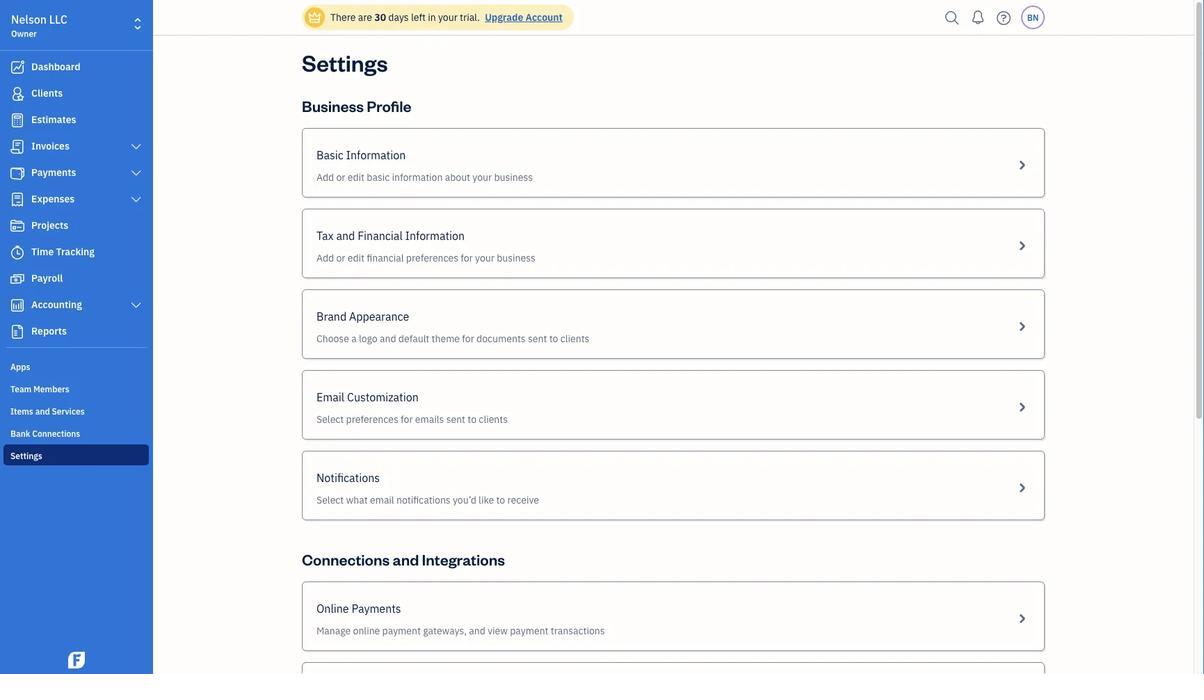 Task type: describe. For each thing, give the bounding box(es) containing it.
customization
[[347, 390, 419, 405]]

select preferences for emails sent to clients
[[317, 413, 508, 426]]

0 horizontal spatial sent
[[446, 413, 465, 426]]

manage
[[317, 624, 351, 637]]

edit for information
[[348, 171, 365, 184]]

tax
[[317, 229, 334, 243]]

items and services link
[[3, 400, 149, 421]]

0 vertical spatial your
[[438, 11, 458, 24]]

there are 30 days left in your trial. upgrade account
[[330, 11, 563, 24]]

members
[[33, 383, 69, 395]]

email
[[370, 494, 394, 507]]

appearance
[[349, 309, 409, 324]]

go to help image
[[993, 7, 1015, 28]]

1 vertical spatial for
[[462, 332, 474, 345]]

days
[[388, 11, 409, 24]]

tax and financial information
[[317, 229, 465, 243]]

financial
[[358, 229, 403, 243]]

expenses link
[[3, 187, 149, 212]]

add for tax
[[317, 252, 334, 264]]

timer image
[[9, 246, 26, 260]]

payroll
[[31, 272, 63, 285]]

chart image
[[9, 298, 26, 312]]

gateways,
[[423, 624, 467, 637]]

1 vertical spatial payments
[[352, 601, 401, 616]]

bank
[[10, 428, 30, 439]]

payroll link
[[3, 266, 149, 292]]

1 vertical spatial preferences
[[346, 413, 399, 426]]

basic information
[[317, 148, 406, 162]]

add or edit basic information about your business
[[317, 171, 533, 184]]

basic
[[317, 148, 344, 162]]

0 horizontal spatial clients
[[479, 413, 508, 426]]

emails
[[415, 413, 444, 426]]

1 horizontal spatial settings
[[302, 47, 388, 77]]

nelson
[[11, 12, 47, 27]]

money image
[[9, 272, 26, 286]]

time tracking
[[31, 245, 95, 258]]

2 vertical spatial for
[[401, 413, 413, 426]]

projects link
[[3, 214, 149, 239]]

chevron large down image for payments
[[130, 168, 143, 179]]

bn button
[[1021, 6, 1045, 29]]

1 horizontal spatial to
[[496, 494, 505, 507]]

or for and
[[336, 252, 345, 264]]

bn
[[1027, 12, 1039, 23]]

0 vertical spatial sent
[[528, 332, 547, 345]]

your for basic information
[[473, 171, 492, 184]]

online
[[353, 624, 380, 637]]

and for items and services
[[35, 406, 50, 417]]

or for information
[[336, 171, 345, 184]]

30
[[374, 11, 386, 24]]

invoices
[[31, 140, 70, 152]]

tracking
[[56, 245, 95, 258]]

like
[[479, 494, 494, 507]]

clients link
[[3, 81, 149, 106]]

items
[[10, 406, 33, 417]]

services
[[52, 406, 85, 417]]

and left view
[[469, 624, 486, 637]]

notifications
[[397, 494, 451, 507]]

settings link
[[3, 445, 149, 465]]

trial.
[[460, 11, 480, 24]]

your for tax and financial information
[[475, 252, 495, 264]]

0 vertical spatial for
[[461, 252, 473, 264]]

expenses
[[31, 192, 75, 205]]

crown image
[[308, 10, 322, 25]]

profile
[[367, 96, 412, 115]]

connections and integrations
[[302, 549, 505, 569]]

select for email customization
[[317, 413, 344, 426]]

apps link
[[3, 356, 149, 376]]

edit for and
[[348, 252, 365, 264]]

integrations
[[422, 549, 505, 569]]

0 vertical spatial information
[[346, 148, 406, 162]]

left
[[411, 11, 426, 24]]

in
[[428, 11, 436, 24]]

email customization
[[317, 390, 419, 405]]

0 vertical spatial preferences
[[406, 252, 459, 264]]

bank connections link
[[3, 422, 149, 443]]

reports link
[[3, 319, 149, 344]]

accounting
[[31, 298, 82, 311]]

bank connections
[[10, 428, 80, 439]]

payments link
[[3, 161, 149, 186]]

notifications image
[[967, 3, 989, 31]]

receive
[[508, 494, 539, 507]]

team members link
[[3, 378, 149, 399]]

what
[[346, 494, 368, 507]]

upgrade
[[485, 11, 523, 24]]

manage online payment gateways, and view payment transactions
[[317, 624, 605, 637]]

select what email notifications you'd like to receive
[[317, 494, 539, 507]]

are
[[358, 11, 372, 24]]

about
[[445, 171, 470, 184]]

freshbooks image
[[65, 652, 88, 669]]

logo
[[359, 332, 378, 345]]

apps
[[10, 361, 30, 372]]

llc
[[49, 12, 67, 27]]

account
[[526, 11, 563, 24]]

choose
[[317, 332, 349, 345]]



Task type: vqa. For each thing, say whether or not it's contained in the screenshot.
1st Select from the top of the page
yes



Task type: locate. For each thing, give the bounding box(es) containing it.
0 vertical spatial clients
[[561, 332, 590, 345]]

3 chevron large down image from the top
[[130, 300, 143, 311]]

nelson llc owner
[[11, 12, 67, 39]]

invoice image
[[9, 140, 26, 154]]

basic
[[367, 171, 390, 184]]

add down tax
[[317, 252, 334, 264]]

2 or from the top
[[336, 252, 345, 264]]

business for basic information
[[494, 171, 533, 184]]

payment
[[382, 624, 421, 637], [510, 624, 549, 637]]

and left integrations
[[393, 549, 419, 569]]

1 horizontal spatial connections
[[302, 549, 390, 569]]

0 vertical spatial to
[[549, 332, 558, 345]]

add for basic
[[317, 171, 334, 184]]

2 vertical spatial your
[[475, 252, 495, 264]]

reports
[[31, 325, 67, 337]]

connections inside main element
[[32, 428, 80, 439]]

online payments
[[317, 601, 401, 616]]

add down basic
[[317, 171, 334, 184]]

or left financial
[[336, 252, 345, 264]]

preferences right financial
[[406, 252, 459, 264]]

0 vertical spatial edit
[[348, 171, 365, 184]]

business
[[302, 96, 364, 115]]

1 vertical spatial to
[[468, 413, 477, 426]]

projects
[[31, 219, 68, 232]]

payments up online on the bottom of page
[[352, 601, 401, 616]]

or down basic
[[336, 171, 345, 184]]

business profile
[[302, 96, 412, 115]]

your
[[438, 11, 458, 24], [473, 171, 492, 184], [475, 252, 495, 264]]

owner
[[11, 28, 37, 39]]

0 vertical spatial add
[[317, 171, 334, 184]]

1 vertical spatial sent
[[446, 413, 465, 426]]

0 horizontal spatial preferences
[[346, 413, 399, 426]]

accounting link
[[3, 293, 149, 318]]

1 select from the top
[[317, 413, 344, 426]]

time
[[31, 245, 54, 258]]

settings
[[302, 47, 388, 77], [10, 450, 42, 461]]

to right like
[[496, 494, 505, 507]]

and right tax
[[336, 229, 355, 243]]

1 vertical spatial connections
[[302, 549, 390, 569]]

select left what
[[317, 494, 344, 507]]

settings inside main element
[[10, 450, 42, 461]]

2 add from the top
[[317, 252, 334, 264]]

payment right online on the bottom of page
[[382, 624, 421, 637]]

documents
[[477, 332, 526, 345]]

search image
[[941, 7, 964, 28]]

1 horizontal spatial preferences
[[406, 252, 459, 264]]

payments inside main element
[[31, 166, 76, 179]]

choose a logo and default theme for documents sent to clients
[[317, 332, 590, 345]]

there
[[330, 11, 356, 24]]

information up the add or edit financial preferences for your business
[[405, 229, 465, 243]]

chevron large down image inside accounting link
[[130, 300, 143, 311]]

1 horizontal spatial payment
[[510, 624, 549, 637]]

1 vertical spatial your
[[473, 171, 492, 184]]

to right documents
[[549, 332, 558, 345]]

to
[[549, 332, 558, 345], [468, 413, 477, 426], [496, 494, 505, 507]]

upgrade account link
[[482, 11, 563, 24]]

and inside items and services link
[[35, 406, 50, 417]]

sent right documents
[[528, 332, 547, 345]]

0 horizontal spatial connections
[[32, 428, 80, 439]]

sent
[[528, 332, 547, 345], [446, 413, 465, 426]]

to right "emails"
[[468, 413, 477, 426]]

main element
[[0, 0, 188, 674]]

settings down bank
[[10, 450, 42, 461]]

view
[[488, 624, 508, 637]]

and
[[336, 229, 355, 243], [380, 332, 396, 345], [35, 406, 50, 417], [393, 549, 419, 569], [469, 624, 486, 637]]

0 horizontal spatial settings
[[10, 450, 42, 461]]

2 horizontal spatial to
[[549, 332, 558, 345]]

payments up expenses
[[31, 166, 76, 179]]

1 horizontal spatial clients
[[561, 332, 590, 345]]

1 add from the top
[[317, 171, 334, 184]]

2 vertical spatial chevron large down image
[[130, 300, 143, 311]]

1 vertical spatial business
[[497, 252, 536, 264]]

chevron large down image for expenses
[[130, 194, 143, 205]]

business for tax and financial information
[[497, 252, 536, 264]]

dashboard
[[31, 60, 80, 73]]

preferences
[[406, 252, 459, 264], [346, 413, 399, 426]]

information
[[392, 171, 443, 184]]

you'd
[[453, 494, 476, 507]]

time tracking link
[[3, 240, 149, 265]]

brand
[[317, 309, 347, 324]]

1 horizontal spatial payments
[[352, 601, 401, 616]]

1 vertical spatial clients
[[479, 413, 508, 426]]

0 vertical spatial settings
[[302, 47, 388, 77]]

1 vertical spatial add
[[317, 252, 334, 264]]

1 vertical spatial or
[[336, 252, 345, 264]]

0 horizontal spatial to
[[468, 413, 477, 426]]

1 vertical spatial edit
[[348, 252, 365, 264]]

2 select from the top
[[317, 494, 344, 507]]

0 vertical spatial business
[[494, 171, 533, 184]]

0 horizontal spatial payments
[[31, 166, 76, 179]]

1 vertical spatial settings
[[10, 450, 42, 461]]

clients
[[31, 87, 63, 99]]

0 vertical spatial payments
[[31, 166, 76, 179]]

a
[[351, 332, 357, 345]]

0 vertical spatial or
[[336, 171, 345, 184]]

notifications
[[317, 471, 380, 485]]

online
[[317, 601, 349, 616]]

and right items
[[35, 406, 50, 417]]

theme
[[432, 332, 460, 345]]

1 horizontal spatial sent
[[528, 332, 547, 345]]

clients
[[561, 332, 590, 345], [479, 413, 508, 426]]

and right logo
[[380, 332, 396, 345]]

team members
[[10, 383, 69, 395]]

invoices link
[[3, 134, 149, 159]]

and for tax and financial information
[[336, 229, 355, 243]]

1 chevron large down image from the top
[[130, 168, 143, 179]]

estimates link
[[3, 108, 149, 133]]

1 vertical spatial chevron large down image
[[130, 194, 143, 205]]

edit left financial
[[348, 252, 365, 264]]

dashboard image
[[9, 61, 26, 74]]

information up basic on the left top of the page
[[346, 148, 406, 162]]

0 vertical spatial select
[[317, 413, 344, 426]]

preferences down the email customization
[[346, 413, 399, 426]]

1 payment from the left
[[382, 624, 421, 637]]

settings down there
[[302, 47, 388, 77]]

1 edit from the top
[[348, 171, 365, 184]]

connections up 'online payments'
[[302, 549, 390, 569]]

and for connections and integrations
[[393, 549, 419, 569]]

estimate image
[[9, 113, 26, 127]]

select for notifications
[[317, 494, 344, 507]]

2 payment from the left
[[510, 624, 549, 637]]

chevron large down image for accounting
[[130, 300, 143, 311]]

chevron large down image
[[130, 168, 143, 179], [130, 194, 143, 205], [130, 300, 143, 311]]

transactions
[[551, 624, 605, 637]]

2 vertical spatial to
[[496, 494, 505, 507]]

sent right "emails"
[[446, 413, 465, 426]]

1 vertical spatial select
[[317, 494, 344, 507]]

information
[[346, 148, 406, 162], [405, 229, 465, 243]]

0 vertical spatial chevron large down image
[[130, 168, 143, 179]]

client image
[[9, 87, 26, 101]]

report image
[[9, 325, 26, 339]]

2 chevron large down image from the top
[[130, 194, 143, 205]]

estimates
[[31, 113, 76, 126]]

or
[[336, 171, 345, 184], [336, 252, 345, 264]]

0 horizontal spatial payment
[[382, 624, 421, 637]]

payment image
[[9, 166, 26, 180]]

1 or from the top
[[336, 171, 345, 184]]

payment right view
[[510, 624, 549, 637]]

brand appearance
[[317, 309, 409, 324]]

connections down items and services
[[32, 428, 80, 439]]

edit
[[348, 171, 365, 184], [348, 252, 365, 264]]

for
[[461, 252, 473, 264], [462, 332, 474, 345], [401, 413, 413, 426]]

items and services
[[10, 406, 85, 417]]

email
[[317, 390, 345, 405]]

1 vertical spatial information
[[405, 229, 465, 243]]

default
[[399, 332, 429, 345]]

select down email
[[317, 413, 344, 426]]

chevron large down image
[[130, 141, 143, 152]]

project image
[[9, 219, 26, 233]]

select
[[317, 413, 344, 426], [317, 494, 344, 507]]

dashboard link
[[3, 55, 149, 80]]

team
[[10, 383, 31, 395]]

financial
[[367, 252, 404, 264]]

business
[[494, 171, 533, 184], [497, 252, 536, 264]]

0 vertical spatial connections
[[32, 428, 80, 439]]

add or edit financial preferences for your business
[[317, 252, 536, 264]]

expense image
[[9, 193, 26, 207]]

edit left basic on the left top of the page
[[348, 171, 365, 184]]

2 edit from the top
[[348, 252, 365, 264]]



